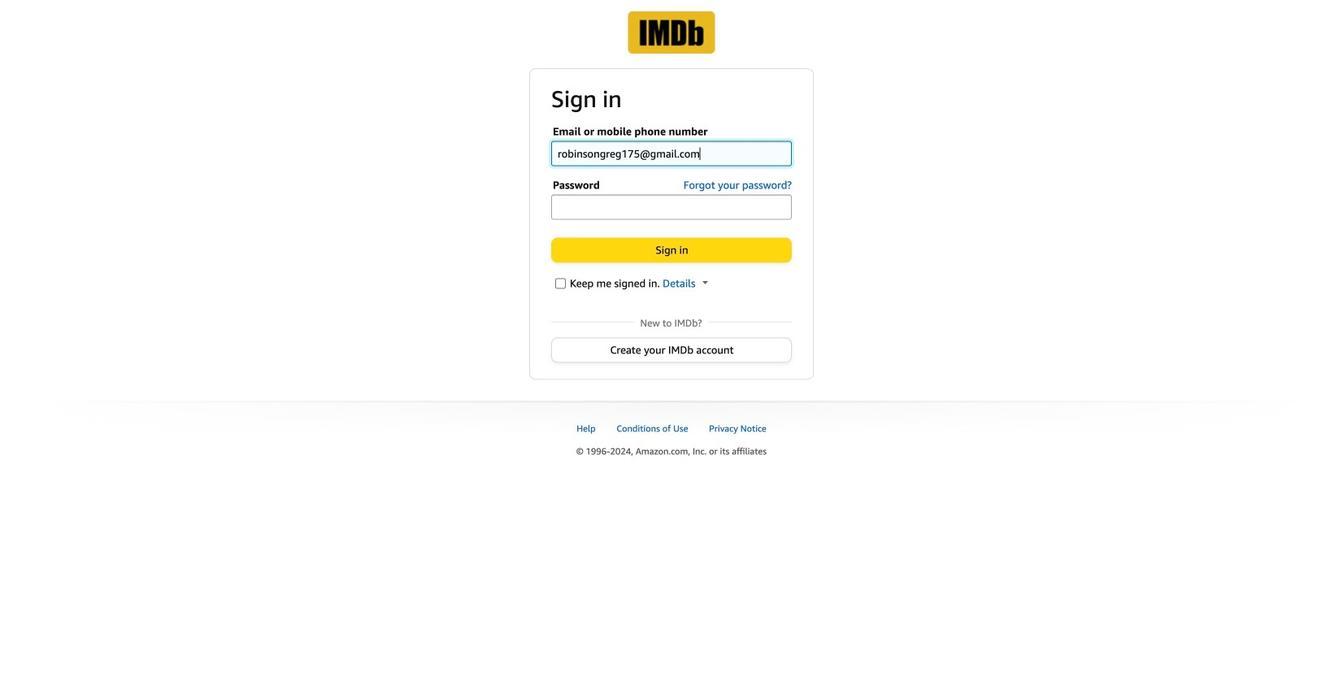 Task type: describe. For each thing, give the bounding box(es) containing it.
popover image
[[703, 281, 708, 286]]



Task type: locate. For each thing, give the bounding box(es) containing it.
None checkbox
[[555, 279, 566, 289]]

imdb.com logo image
[[628, 11, 715, 54]]

None submit
[[552, 239, 791, 262]]

None password field
[[551, 195, 792, 220]]

None email field
[[551, 141, 792, 166]]



Task type: vqa. For each thing, say whether or not it's contained in the screenshot.
password field
yes



